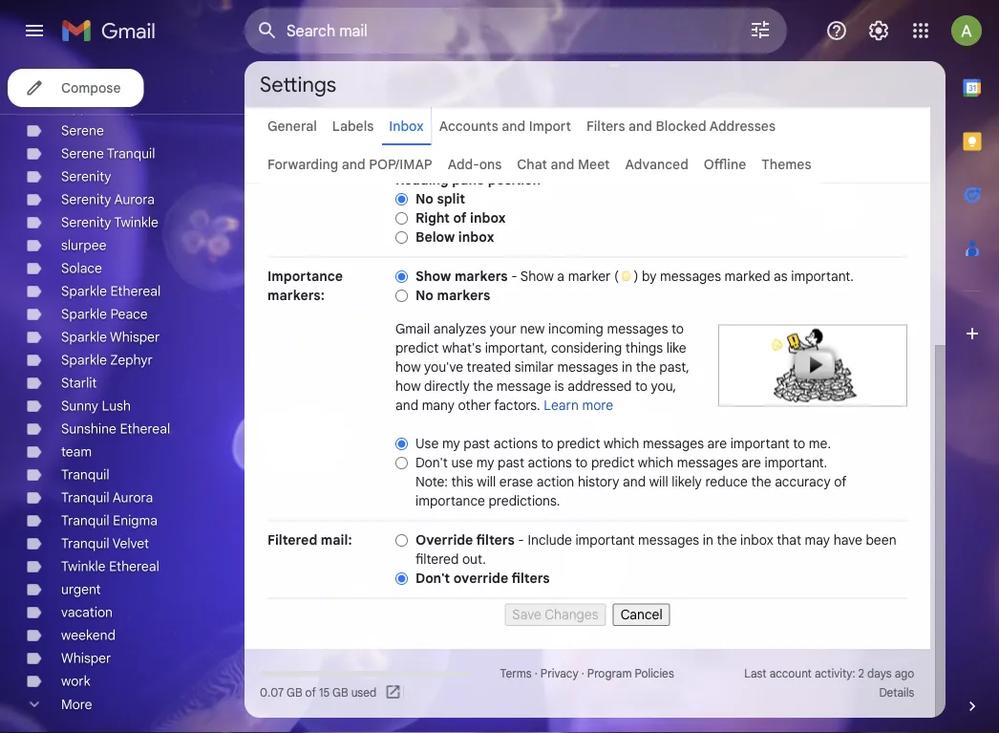Task type: describe. For each thing, give the bounding box(es) containing it.
sparkle for sparkle zephyr
[[61, 352, 107, 368]]

actions inside the don't use my past actions to predict which messages are important. note: this will erase action history and will likely reduce the accuracy of importance predictions.
[[528, 454, 572, 471]]

this
[[452, 474, 474, 490]]

accounts and import
[[439, 118, 572, 134]]

serene for serene link
[[61, 122, 104, 139]]

by
[[642, 268, 657, 285]]

factors.
[[494, 397, 541, 414]]

blocked
[[656, 118, 707, 134]]

the down treated
[[473, 378, 493, 395]]

0 vertical spatial past
[[464, 435, 490, 452]]

in inside - include important messages in the inbox that may have been filtered out.
[[703, 532, 714, 549]]

markers:
[[268, 287, 325, 304]]

tranquil link
[[61, 466, 110, 483]]

forwarding and pop/imap
[[268, 156, 433, 173]]

0 vertical spatial which
[[604, 435, 640, 452]]

markers for no
[[437, 287, 491, 304]]

compose button
[[8, 69, 144, 107]]

messages up the things
[[607, 321, 669, 337]]

right
[[416, 210, 450, 227]]

in inside gmail analyzes your new incoming messages to predict what's important, considering things like how you've treated similar messages in the past, how directly the message is addressed to you, and many other factors.
[[622, 359, 633, 376]]

accounts
[[439, 118, 499, 134]]

0 vertical spatial of
[[453, 210, 467, 227]]

to up like
[[672, 321, 684, 337]]

and for forwarding
[[342, 156, 366, 173]]

the inside - include important messages in the inbox that may have been filtered out.
[[717, 532, 737, 549]]

gmail
[[396, 321, 430, 337]]

ripple whispers
[[61, 99, 158, 116]]

you,
[[651, 378, 677, 395]]

override
[[454, 570, 509, 587]]

below inbox
[[416, 229, 494, 246]]

inbox
[[389, 118, 424, 134]]

last
[[745, 667, 767, 681]]

enigma
[[113, 512, 158, 529]]

chat and meet
[[517, 156, 610, 173]]

2 vertical spatial of
[[305, 686, 316, 700]]

you've
[[424, 359, 464, 376]]

activity:
[[815, 667, 856, 681]]

- include important messages in the inbox that may have been filtered out.
[[416, 532, 897, 568]]

- inside - include important messages in the inbox that may have been filtered out.
[[518, 532, 525, 549]]

importance
[[268, 268, 343, 285]]

navigation containing compose
[[0, 0, 245, 733]]

used
[[351, 686, 377, 700]]

incoming
[[549, 321, 604, 337]]

details link
[[880, 686, 915, 700]]

compose
[[61, 79, 121, 96]]

things
[[626, 340, 663, 356]]

which inside the don't use my past actions to predict which messages are important. note: this will erase action history and will likely reduce the accuracy of importance predictions.
[[638, 454, 674, 471]]

0 horizontal spatial are
[[708, 435, 727, 452]]

Search mail text field
[[287, 21, 696, 40]]

as
[[774, 268, 788, 285]]

been
[[866, 532, 897, 549]]

search mail image
[[250, 13, 285, 48]]

ethereal for sunshine ethereal
[[120, 421, 170, 437]]

predict inside gmail analyzes your new incoming messages to predict what's important, considering things like how you've treated similar messages in the past, how directly the message is addressed to you, and many other factors.
[[396, 340, 439, 356]]

No markers radio
[[396, 288, 408, 303]]

Below inbox radio
[[396, 230, 408, 245]]

your
[[490, 321, 517, 337]]

1 will from the left
[[477, 474, 496, 490]]

and inside the don't use my past actions to predict which messages are important. note: this will erase action history and will likely reduce the accuracy of importance predictions.
[[623, 474, 646, 490]]

markers for show
[[455, 268, 508, 285]]

15
[[319, 686, 330, 700]]

2 show from the left
[[521, 268, 554, 285]]

aurora for tranquil aurora
[[113, 489, 153, 506]]

1 vertical spatial filters
[[512, 570, 550, 587]]

messages inside - include important messages in the inbox that may have been filtered out.
[[639, 532, 700, 549]]

tranquil enigma
[[61, 512, 158, 529]]

advanced
[[626, 156, 689, 173]]

sunshine
[[61, 421, 116, 437]]

serenity for aurora
[[61, 191, 111, 208]]

1 serenity from the top
[[61, 168, 111, 185]]

to inside the don't use my past actions to predict which messages are important. note: this will erase action history and will likely reduce the accuracy of importance predictions.
[[576, 454, 588, 471]]

1 vertical spatial twinkle
[[61, 558, 106, 575]]

are inside the don't use my past actions to predict which messages are important. note: this will erase action history and will likely reduce the accuracy of importance predictions.
[[742, 454, 762, 471]]

more
[[582, 397, 614, 414]]

tranquil for tranquil link
[[61, 466, 110, 483]]

marker
[[568, 268, 611, 285]]

filtered mail:
[[268, 532, 352, 549]]

general
[[268, 118, 317, 134]]

the inside the don't use my past actions to predict which messages are important. note: this will erase action history and will likely reduce the accuracy of importance predictions.
[[752, 474, 772, 490]]

2 how from the top
[[396, 378, 421, 395]]

1 gb from the left
[[287, 686, 303, 700]]

program
[[588, 667, 632, 681]]

0 vertical spatial inbox
[[470, 210, 506, 227]]

serene tranquil
[[61, 145, 155, 162]]

Don't override filters radio
[[396, 571, 408, 586]]

1 vertical spatial whisper
[[61, 650, 111, 667]]

and for accounts
[[502, 118, 526, 134]]

inbox inside - include important messages in the inbox that may have been filtered out.
[[741, 532, 774, 549]]

vacation link
[[61, 604, 113, 621]]

likely
[[672, 474, 702, 490]]

tranquil for tranquil velvet
[[61, 535, 110, 552]]

zephyr
[[110, 352, 153, 368]]

messages inside the don't use my past actions to predict which messages are important. note: this will erase action history and will likely reduce the accuracy of importance predictions.
[[677, 454, 739, 471]]

filtered
[[268, 532, 318, 549]]

peace
[[110, 306, 148, 323]]

the down the things
[[636, 359, 656, 376]]

erase
[[500, 474, 534, 490]]

pane
[[452, 172, 485, 188]]

program policies link
[[588, 667, 675, 681]]

and for filters
[[629, 118, 653, 134]]

footer containing terms
[[245, 664, 931, 702]]

many
[[422, 397, 455, 414]]

weekend
[[61, 627, 116, 644]]

0 vertical spatial filters
[[477, 532, 515, 549]]

analyzes
[[434, 321, 486, 337]]

pop/imap
[[369, 156, 433, 173]]

override filters
[[416, 532, 515, 549]]

tranquil velvet
[[61, 535, 149, 552]]

Right of inbox radio
[[396, 211, 408, 225]]

addresses
[[710, 118, 776, 134]]

1 horizontal spatial important
[[731, 435, 790, 452]]

my inside the don't use my past actions to predict which messages are important. note: this will erase action history and will likely reduce the accuracy of importance predictions.
[[477, 454, 495, 471]]

what's
[[442, 340, 482, 356]]

don't for don't use my past actions to predict which messages are important. note: this will erase action history and will likely reduce the accuracy of importance predictions.
[[416, 454, 448, 471]]

don't override filters
[[416, 570, 550, 587]]

meet
[[578, 156, 610, 173]]

account
[[770, 667, 812, 681]]

starlit link
[[61, 375, 97, 391]]

save changes
[[513, 606, 599, 623]]

reduce
[[706, 474, 748, 490]]

slurpee
[[61, 237, 107, 254]]

last account activity: 2 days ago details
[[745, 667, 915, 700]]

)
[[634, 268, 639, 285]]

tranquil for tranquil enigma
[[61, 512, 110, 529]]

don't use my past actions to predict which messages are important. note: this will erase action history and will likely reduce the accuracy of importance predictions.
[[416, 454, 847, 509]]

of inside the don't use my past actions to predict which messages are important. note: this will erase action history and will likely reduce the accuracy of importance predictions.
[[835, 474, 847, 490]]

position
[[488, 172, 541, 188]]

0 vertical spatial whisper
[[110, 329, 160, 346]]

new
[[520, 321, 545, 337]]

me.
[[809, 435, 832, 452]]

filters and blocked addresses link
[[587, 118, 776, 134]]

accuracy
[[775, 474, 831, 490]]

override
[[416, 532, 473, 549]]

show markers - show a marker (
[[416, 268, 623, 285]]

link to an instructional video for priority inbox image
[[719, 324, 908, 407]]

serene for serene tranquil
[[61, 145, 104, 162]]

to left you,
[[636, 378, 648, 395]]

predictions.
[[489, 493, 560, 509]]

don't for don't override filters
[[416, 570, 450, 587]]

tranquil down the whispers
[[107, 145, 155, 162]]

and for chat
[[551, 156, 575, 173]]

whispers
[[101, 99, 158, 116]]

messages down considering
[[558, 359, 619, 376]]



Task type: vqa. For each thing, say whether or not it's contained in the screenshot.
Insert photo
no



Task type: locate. For each thing, give the bounding box(es) containing it.
inbox down 'right of inbox'
[[459, 229, 494, 246]]

sunny lush
[[61, 398, 131, 414]]

no right no markers radio
[[416, 287, 434, 304]]

0 horizontal spatial -
[[512, 268, 518, 285]]

work
[[61, 673, 90, 690]]

ripple
[[61, 99, 99, 116]]

will
[[477, 474, 496, 490], [650, 474, 669, 490]]

my right use
[[477, 454, 495, 471]]

1 horizontal spatial gb
[[333, 686, 348, 700]]

tranquil up tranquil velvet
[[61, 512, 110, 529]]

don't up note:
[[416, 454, 448, 471]]

predict inside the don't use my past actions to predict which messages are important. note: this will erase action history and will likely reduce the accuracy of importance predictions.
[[591, 454, 635, 471]]

0 vertical spatial serenity
[[61, 168, 111, 185]]

don't down filtered
[[416, 570, 450, 587]]

messages up reduce
[[677, 454, 739, 471]]

actions
[[494, 435, 538, 452], [528, 454, 572, 471]]

will right this
[[477, 474, 496, 490]]

to up history
[[576, 454, 588, 471]]

no markers
[[416, 287, 491, 304]]

tranquil velvet link
[[61, 535, 149, 552]]

add-
[[448, 156, 480, 173]]

0 vertical spatial are
[[708, 435, 727, 452]]

0 horizontal spatial will
[[477, 474, 496, 490]]

0 horizontal spatial twinkle
[[61, 558, 106, 575]]

use
[[452, 454, 473, 471]]

twinkle up urgent link
[[61, 558, 106, 575]]

sunshine ethereal link
[[61, 421, 170, 437]]

gmail image
[[61, 11, 165, 50]]

important inside - include important messages in the inbox that may have been filtered out.
[[576, 532, 635, 549]]

will left likely
[[650, 474, 669, 490]]

follow link to manage storage image
[[384, 683, 404, 702]]

support image
[[826, 19, 849, 42]]

1 sparkle from the top
[[61, 283, 107, 300]]

important right include
[[576, 532, 635, 549]]

sparkle whisper link
[[61, 329, 160, 346]]

of up below inbox
[[453, 210, 467, 227]]

(
[[615, 268, 619, 285]]

0 horizontal spatial of
[[305, 686, 316, 700]]

1 vertical spatial how
[[396, 378, 421, 395]]

0 horizontal spatial in
[[622, 359, 633, 376]]

whisper down weekend
[[61, 650, 111, 667]]

and inside gmail analyzes your new incoming messages to predict what's important, considering things like how you've treated similar messages in the past, how directly the message is addressed to you, and many other factors.
[[396, 397, 419, 414]]

footer
[[245, 664, 931, 702]]

urgent
[[61, 581, 101, 598]]

sparkle down sparkle peace
[[61, 329, 107, 346]]

sunny
[[61, 398, 98, 414]]

1 · from the left
[[535, 667, 538, 681]]

learn
[[544, 397, 579, 414]]

messages right by
[[660, 268, 722, 285]]

2 vertical spatial predict
[[591, 454, 635, 471]]

other
[[458, 397, 491, 414]]

and left import
[[502, 118, 526, 134]]

1 vertical spatial past
[[498, 454, 525, 471]]

tranquil down team "link"
[[61, 466, 110, 483]]

1 horizontal spatial navigation
[[268, 599, 908, 626]]

right of inbox
[[416, 210, 506, 227]]

sparkle down solace link
[[61, 283, 107, 300]]

twinkle down serenity aurora
[[114, 214, 159, 231]]

Use my past actions to predict which messages are important to me. radio
[[396, 437, 408, 451]]

settings image
[[868, 19, 891, 42]]

messages down likely
[[639, 532, 700, 549]]

to up action
[[541, 435, 554, 452]]

1 no from the top
[[416, 191, 434, 207]]

1 vertical spatial aurora
[[113, 489, 153, 506]]

serene down serene link
[[61, 145, 104, 162]]

serenity link
[[61, 168, 111, 185]]

0 vertical spatial ethereal
[[110, 283, 161, 300]]

0 vertical spatial important.
[[792, 268, 854, 285]]

markers up analyzes
[[437, 287, 491, 304]]

learn more
[[544, 397, 614, 414]]

gb right 15
[[333, 686, 348, 700]]

0 horizontal spatial important
[[576, 532, 635, 549]]

1 horizontal spatial are
[[742, 454, 762, 471]]

1 vertical spatial my
[[477, 454, 495, 471]]

show left a
[[521, 268, 554, 285]]

1 vertical spatial of
[[835, 474, 847, 490]]

1 horizontal spatial in
[[703, 532, 714, 549]]

forwarding
[[268, 156, 338, 173]]

1 vertical spatial which
[[638, 454, 674, 471]]

inbox up below inbox
[[470, 210, 506, 227]]

serenity for twinkle
[[61, 214, 111, 231]]

2 sparkle from the top
[[61, 306, 107, 323]]

show up no markers
[[416, 268, 451, 285]]

tranquil for tranquil aurora
[[61, 489, 110, 506]]

team link
[[61, 443, 92, 460]]

0 horizontal spatial past
[[464, 435, 490, 452]]

2
[[859, 667, 865, 681]]

navigation containing save changes
[[268, 599, 908, 626]]

1 don't from the top
[[416, 454, 448, 471]]

0 horizontal spatial gb
[[287, 686, 303, 700]]

changes
[[545, 606, 599, 623]]

is
[[555, 378, 565, 395]]

1 vertical spatial are
[[742, 454, 762, 471]]

2 serenity from the top
[[61, 191, 111, 208]]

ethereal down lush
[[120, 421, 170, 437]]

ethereal for twinkle ethereal
[[109, 558, 159, 575]]

0 vertical spatial in
[[622, 359, 633, 376]]

whisper
[[110, 329, 160, 346], [61, 650, 111, 667]]

0 vertical spatial how
[[396, 359, 421, 376]]

of left 15
[[305, 686, 316, 700]]

ethereal
[[110, 283, 161, 300], [120, 421, 170, 437], [109, 558, 159, 575]]

1 vertical spatial markers
[[437, 287, 491, 304]]

aurora
[[114, 191, 155, 208], [113, 489, 153, 506]]

offline link
[[704, 156, 747, 173]]

below
[[416, 229, 455, 246]]

1 vertical spatial don't
[[416, 570, 450, 587]]

1 horizontal spatial my
[[477, 454, 495, 471]]

and right filters
[[629, 118, 653, 134]]

0 vertical spatial important
[[731, 435, 790, 452]]

and right history
[[623, 474, 646, 490]]

cancel
[[621, 606, 663, 623]]

note:
[[416, 474, 448, 490]]

1 how from the top
[[396, 359, 421, 376]]

None search field
[[245, 8, 788, 54]]

tranquil
[[107, 145, 155, 162], [61, 466, 110, 483], [61, 489, 110, 506], [61, 512, 110, 529], [61, 535, 110, 552]]

tab list
[[946, 61, 1000, 664]]

0 vertical spatial no
[[416, 191, 434, 207]]

1 vertical spatial ethereal
[[120, 421, 170, 437]]

1 vertical spatial predict
[[557, 435, 601, 452]]

navigation
[[0, 0, 245, 733], [268, 599, 908, 626]]

no down the reading
[[416, 191, 434, 207]]

1 vertical spatial serenity
[[61, 191, 111, 208]]

predict down gmail
[[396, 340, 439, 356]]

ethereal up peace
[[110, 283, 161, 300]]

3 sparkle from the top
[[61, 329, 107, 346]]

have
[[834, 532, 863, 549]]

no for no markers
[[416, 287, 434, 304]]

1 vertical spatial important
[[576, 532, 635, 549]]

urgent link
[[61, 581, 101, 598]]

2 vertical spatial serenity
[[61, 214, 111, 231]]

1 horizontal spatial ·
[[582, 667, 585, 681]]

of right accuracy
[[835, 474, 847, 490]]

main menu image
[[23, 19, 46, 42]]

my up use
[[442, 435, 460, 452]]

whisper link
[[61, 650, 111, 667]]

serenity down serenity link
[[61, 191, 111, 208]]

2 horizontal spatial of
[[835, 474, 847, 490]]

0 vertical spatial twinkle
[[114, 214, 159, 231]]

sparkle up the sparkle whisper "link" at left
[[61, 306, 107, 323]]

sparkle
[[61, 283, 107, 300], [61, 306, 107, 323], [61, 329, 107, 346], [61, 352, 107, 368]]

markers up no markers
[[455, 268, 508, 285]]

1 horizontal spatial of
[[453, 210, 467, 227]]

aurora for serenity aurora
[[114, 191, 155, 208]]

2 vertical spatial ethereal
[[109, 558, 159, 575]]

more button
[[0, 693, 229, 716]]

1 vertical spatial -
[[518, 532, 525, 549]]

0 horizontal spatial my
[[442, 435, 460, 452]]

how left 'directly'
[[396, 378, 421, 395]]

show
[[416, 268, 451, 285], [521, 268, 554, 285]]

predict down the learn more
[[557, 435, 601, 452]]

important.
[[792, 268, 854, 285], [765, 454, 828, 471]]

ethereal for sparkle ethereal
[[110, 283, 161, 300]]

important. inside the don't use my past actions to predict which messages are important. note: this will erase action history and will likely reduce the accuracy of importance predictions.
[[765, 454, 828, 471]]

addressed
[[568, 378, 632, 395]]

treated
[[467, 359, 511, 376]]

themes
[[762, 156, 812, 173]]

sparkle for sparkle whisper
[[61, 329, 107, 346]]

0 horizontal spatial ·
[[535, 667, 538, 681]]

0 vertical spatial actions
[[494, 435, 538, 452]]

ethereal down velvet
[[109, 558, 159, 575]]

solace link
[[61, 260, 102, 277]]

the down reduce
[[717, 532, 737, 549]]

0 vertical spatial don't
[[416, 454, 448, 471]]

serene tranquil link
[[61, 145, 155, 162]]

in down reduce
[[703, 532, 714, 549]]

labels link
[[332, 118, 374, 134]]

no
[[416, 191, 434, 207], [416, 287, 434, 304]]

gb right 0.07
[[287, 686, 303, 700]]

messages up likely
[[643, 435, 704, 452]]

tranquil enigma link
[[61, 512, 158, 529]]

· right terms link
[[535, 667, 538, 681]]

0 vertical spatial predict
[[396, 340, 439, 356]]

past up erase
[[498, 454, 525, 471]]

serenity up serenity aurora
[[61, 168, 111, 185]]

1 serene from the top
[[61, 122, 104, 139]]

sparkle for sparkle ethereal
[[61, 283, 107, 300]]

settings
[[260, 71, 337, 97]]

split
[[437, 191, 466, 207]]

add-ons link
[[448, 156, 502, 173]]

1 vertical spatial serene
[[61, 145, 104, 162]]

1 vertical spatial actions
[[528, 454, 572, 471]]

0 vertical spatial my
[[442, 435, 460, 452]]

which up the don't use my past actions to predict which messages are important. note: this will erase action history and will likely reduce the accuracy of importance predictions. at the bottom of page
[[604, 435, 640, 452]]

the right reduce
[[752, 474, 772, 490]]

2 no from the top
[[416, 287, 434, 304]]

terms
[[500, 667, 532, 681]]

important. up accuracy
[[765, 454, 828, 471]]

past inside the don't use my past actions to predict which messages are important. note: this will erase action history and will likely reduce the accuracy of importance predictions.
[[498, 454, 525, 471]]

policies
[[635, 667, 675, 681]]

serene down the ripple
[[61, 122, 104, 139]]

0 vertical spatial -
[[512, 268, 518, 285]]

0.07 gb of 15 gb used
[[260, 686, 377, 700]]

and left many
[[396, 397, 419, 414]]

serenity up slurpee link
[[61, 214, 111, 231]]

how left you've
[[396, 359, 421, 376]]

actions up action
[[528, 454, 572, 471]]

sparkle up starlit
[[61, 352, 107, 368]]

None radio
[[396, 269, 408, 284], [396, 456, 408, 470], [396, 533, 408, 547], [396, 269, 408, 284], [396, 456, 408, 470], [396, 533, 408, 547]]

predict down use my past actions to predict which messages are important to me.
[[591, 454, 635, 471]]

actions up erase
[[494, 435, 538, 452]]

4 sparkle from the top
[[61, 352, 107, 368]]

0 vertical spatial aurora
[[114, 191, 155, 208]]

0 vertical spatial serene
[[61, 122, 104, 139]]

1 horizontal spatial show
[[521, 268, 554, 285]]

tranquil down tranquil link
[[61, 489, 110, 506]]

advanced search options image
[[742, 11, 780, 49]]

· right privacy link
[[582, 667, 585, 681]]

No split radio
[[396, 192, 408, 206]]

sparkle for sparkle peace
[[61, 306, 107, 323]]

sunny lush link
[[61, 398, 131, 414]]

work link
[[61, 673, 90, 690]]

serenity twinkle
[[61, 214, 159, 231]]

past up use
[[464, 435, 490, 452]]

2 serene from the top
[[61, 145, 104, 162]]

1 horizontal spatial will
[[650, 474, 669, 490]]

important up reduce
[[731, 435, 790, 452]]

2 don't from the top
[[416, 570, 450, 587]]

accounts and import link
[[439, 118, 572, 134]]

in down the things
[[622, 359, 633, 376]]

aurora up serenity twinkle link on the left
[[114, 191, 155, 208]]

reading
[[396, 172, 449, 188]]

1 horizontal spatial twinkle
[[114, 214, 159, 231]]

important. right as
[[792, 268, 854, 285]]

serenity twinkle link
[[61, 214, 159, 231]]

3 serenity from the top
[[61, 214, 111, 231]]

which up likely
[[638, 454, 674, 471]]

lush
[[102, 398, 131, 414]]

my
[[442, 435, 460, 452], [477, 454, 495, 471]]

and right chat
[[551, 156, 575, 173]]

- left a
[[512, 268, 518, 285]]

no for no split
[[416, 191, 434, 207]]

sparkle whisper
[[61, 329, 160, 346]]

to left me.
[[794, 435, 806, 452]]

whisper up 'zephyr' in the left of the page
[[110, 329, 160, 346]]

1 show from the left
[[416, 268, 451, 285]]

inbox
[[470, 210, 506, 227], [459, 229, 494, 246], [741, 532, 774, 549]]

that
[[777, 532, 802, 549]]

1 vertical spatial in
[[703, 532, 714, 549]]

2 vertical spatial inbox
[[741, 532, 774, 549]]

vacation
[[61, 604, 113, 621]]

1 horizontal spatial past
[[498, 454, 525, 471]]

don't inside the don't use my past actions to predict which messages are important. note: this will erase action history and will likely reduce the accuracy of importance predictions.
[[416, 454, 448, 471]]

importance
[[416, 493, 485, 509]]

out.
[[463, 551, 486, 568]]

aurora up enigma
[[113, 489, 153, 506]]

past
[[464, 435, 490, 452], [498, 454, 525, 471]]

0 horizontal spatial navigation
[[0, 0, 245, 733]]

0 horizontal spatial show
[[416, 268, 451, 285]]

1 vertical spatial inbox
[[459, 229, 494, 246]]

1 vertical spatial important.
[[765, 454, 828, 471]]

terms · privacy · program policies
[[500, 667, 675, 681]]

1 vertical spatial no
[[416, 287, 434, 304]]

inbox link
[[389, 118, 424, 134]]

sparkle peace link
[[61, 306, 148, 323]]

mail:
[[321, 532, 352, 549]]

serene link
[[61, 122, 104, 139]]

- left include
[[518, 532, 525, 549]]

inbox left that
[[741, 532, 774, 549]]

2 · from the left
[[582, 667, 585, 681]]

past,
[[660, 359, 690, 376]]

filters up the out.
[[477, 532, 515, 549]]

tranquil down tranquil enigma
[[61, 535, 110, 552]]

2 gb from the left
[[333, 686, 348, 700]]

and down labels
[[342, 156, 366, 173]]

0 vertical spatial markers
[[455, 268, 508, 285]]

marked
[[725, 268, 771, 285]]

offline
[[704, 156, 747, 173]]

2 will from the left
[[650, 474, 669, 490]]

1 horizontal spatial -
[[518, 532, 525, 549]]

filters up save
[[512, 570, 550, 587]]



